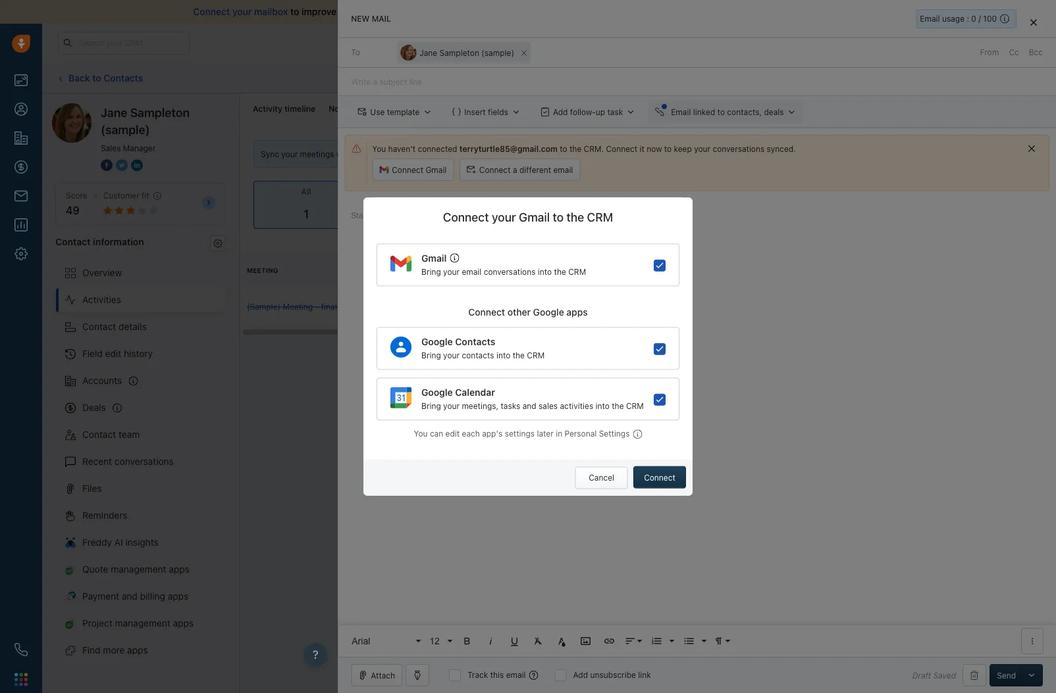 Task type: describe. For each thing, give the bounding box(es) containing it.
facebook circled image
[[101, 158, 113, 172]]

gmail inside button
[[426, 165, 447, 175]]

2023 for oct,
[[470, 302, 490, 312]]

bring for google contacts
[[421, 351, 441, 361]]

teams button
[[485, 146, 538, 162]]

mng settings image
[[213, 239, 223, 248]]

unordered list image
[[683, 636, 695, 648]]

sync your meetings with your favorite apps
[[261, 150, 421, 159]]

insert fields
[[464, 107, 508, 117]]

add meeting
[[978, 188, 1025, 197]]

office
[[633, 150, 656, 159]]

to right back
[[92, 72, 101, 83]]

can
[[430, 430, 443, 439]]

back to contacts link
[[55, 68, 144, 88]]

enable
[[416, 6, 445, 17]]

create custom sales activity link
[[502, 104, 627, 114]]

usage
[[942, 14, 965, 23]]

due
[[399, 267, 414, 275]]

twitter circled image
[[116, 158, 128, 172]]

2 for notes ( 2 )
[[357, 104, 362, 114]]

a
[[513, 165, 517, 175]]

meetings
[[300, 150, 334, 159]]

google contacts bring your contacts into the crm
[[421, 337, 545, 361]]

the up completed date
[[567, 210, 584, 224]]

email linked to contacts, deals
[[671, 107, 784, 117]]

activities
[[560, 402, 593, 411]]

23:30,
[[399, 302, 423, 312]]

(sample)
[[247, 302, 281, 312]]

ends
[[729, 39, 746, 47]]

quote management apps
[[82, 565, 190, 576]]

project management apps
[[82, 619, 194, 629]]

1 for completed
[[527, 207, 533, 221]]

add unsubscribe link
[[573, 671, 651, 680]]

upcoming
[[399, 187, 438, 197]]

Search your CRM... text field
[[58, 32, 190, 54]]

freddy
[[82, 538, 112, 549]]

freshworks switcher image
[[14, 674, 28, 687]]

calendly
[[566, 150, 598, 159]]

your right keep
[[694, 144, 711, 154]]

1 bring from the top
[[421, 268, 441, 277]]

this
[[490, 671, 504, 680]]

google for google calendar
[[708, 150, 734, 159]]

sampleton inside dialog
[[440, 48, 479, 57]]

0 vertical spatial sales
[[576, 104, 596, 114]]

1 00:00, from the left
[[498, 302, 522, 312]]

with
[[336, 150, 352, 159]]

crm inside google calendar bring your meetings, tasks and sales activities into the crm
[[626, 402, 644, 411]]

teams
[[507, 150, 531, 159]]

to inside button
[[717, 107, 725, 117]]

send
[[997, 672, 1016, 681]]

send button
[[990, 665, 1023, 687]]

create custom sales activity
[[517, 104, 627, 114]]

1 horizontal spatial (sample)
[[481, 48, 514, 57]]

days
[[766, 39, 782, 47]]

the up 00:00, thu 02 nov, 2023
[[554, 268, 566, 277]]

email right this
[[506, 671, 526, 680]]

sales inside google calendar bring your meetings, tasks and sales activities into the crm
[[539, 402, 558, 411]]

connect for connect other google apps
[[468, 307, 505, 318]]

sales manager
[[101, 144, 156, 153]]

notes
[[329, 104, 352, 114]]

you can edit each app's settings later in personal settings
[[414, 430, 630, 439]]

2 for tasks ( 2 )
[[406, 104, 411, 114]]

more misc image
[[1026, 636, 1038, 648]]

2 02 from the left
[[592, 303, 601, 311]]

track this email
[[468, 671, 526, 680]]

dialog containing new mail
[[338, 0, 1056, 694]]

49
[[66, 205, 80, 217]]

into inside google calendar bring your meetings, tasks and sales activities into the crm
[[596, 402, 610, 411]]

crm inside google contacts bring your contacts into the crm
[[527, 351, 545, 361]]

recent conversations
[[82, 457, 174, 468]]

1 vertical spatial jane
[[101, 105, 127, 120]]

connect button
[[633, 467, 686, 489]]

/
[[979, 14, 981, 23]]

connect a different email
[[479, 165, 573, 175]]

add for add meeting
[[978, 188, 993, 197]]

(sample) meeting - final discussion about the deal link
[[247, 301, 434, 313]]

synced.
[[767, 144, 796, 154]]

2 - from the left
[[492, 302, 496, 312]]

completed for completed date
[[552, 267, 594, 275]]

discussion
[[339, 302, 379, 312]]

add for add unsubscribe link
[[573, 671, 588, 680]]

new mail
[[351, 14, 391, 23]]

the inside google calendar bring your meetings, tasks and sales activities into the crm
[[612, 402, 624, 411]]

) for meetings ( 1 )
[[472, 104, 475, 114]]

italic (⌘i) image
[[485, 636, 497, 648]]

1 horizontal spatial 1
[[468, 104, 472, 114]]

different
[[519, 165, 551, 175]]

connect for connect apps
[[881, 188, 913, 197]]

tasks ( 2 )
[[378, 104, 414, 114]]

your
[[696, 39, 712, 47]]

link
[[638, 671, 651, 680]]

mailbox
[[254, 6, 288, 17]]

into inside google contacts bring your contacts into the crm
[[496, 351, 510, 361]]

connect a different email button
[[459, 159, 580, 181]]

you haven't connected terryturtle85@gmail.com to the crm. connect it now to keep your conversations synced.
[[372, 144, 796, 154]]

in inside dialog
[[556, 430, 562, 439]]

google for google contacts bring your contacts into the crm
[[421, 337, 453, 348]]

your inside google contacts bring your contacts into the crm
[[443, 351, 460, 361]]

quote
[[82, 565, 108, 576]]

email for email linked to contacts, deals
[[671, 107, 691, 117]]

other
[[508, 307, 531, 318]]

later
[[537, 430, 554, 439]]

send email image
[[926, 38, 935, 49]]

0 vertical spatial into
[[538, 268, 552, 277]]

activities
[[82, 295, 121, 306]]

( for notes
[[354, 104, 357, 114]]

more
[[103, 646, 125, 656]]

1 vertical spatial gmail
[[519, 210, 550, 224]]

to right now
[[664, 144, 672, 154]]

clear formatting image
[[532, 636, 544, 648]]

up
[[596, 107, 605, 117]]

attach button
[[351, 665, 402, 687]]

connect your mailbox link
[[193, 6, 290, 17]]

email for email usage : 0 / 100
[[920, 14, 940, 23]]

jane sampleton (sample) inside dialog
[[420, 48, 514, 57]]

2 thu from the left
[[576, 303, 590, 311]]

the left crm.
[[570, 144, 582, 154]]

fields
[[488, 107, 508, 117]]

0 horizontal spatial edit
[[105, 349, 121, 360]]

explore plans
[[807, 38, 859, 47]]

what's new image
[[961, 39, 970, 48]]

365
[[658, 150, 673, 159]]

files
[[82, 484, 102, 495]]

1 for all
[[303, 207, 309, 221]]

0 vertical spatial conversations
[[713, 144, 765, 154]]

contact team
[[82, 430, 140, 441]]

email usage : 0 / 100
[[920, 14, 997, 23]]

contacts inside google contacts bring your contacts into the crm
[[455, 337, 495, 348]]

completed date
[[552, 267, 614, 275]]

management for quote
[[111, 565, 166, 576]]

2 link
[[986, 30, 1007, 53]]

insert image (⌘p) image
[[580, 636, 591, 648]]

history
[[124, 349, 153, 360]]

<span class=" "><b>2-way sync enabled</b><br />both incoming and outgoing emails are synced between the crm and your email account</span> image
[[450, 254, 459, 263]]

now
[[647, 144, 662, 154]]

connect for connect
[[644, 474, 675, 483]]

field edit history
[[82, 349, 153, 360]]

draft saved
[[912, 672, 956, 681]]

activity timeline
[[253, 104, 315, 114]]



Task type: vqa. For each thing, say whether or not it's contained in the screenshot.
the Enter recipients TEXT BOX in the left of the page
no



Task type: locate. For each thing, give the bounding box(es) containing it.
contact for contact details
[[82, 322, 116, 333]]

2 vertical spatial gmail
[[421, 253, 447, 264]]

add left follow-
[[553, 107, 568, 117]]

1 dialog from the left
[[0, 0, 1056, 694]]

- left final
[[315, 302, 319, 312]]

0 horizontal spatial thu
[[524, 302, 539, 312]]

1 horizontal spatial completed
[[552, 267, 594, 275]]

about
[[381, 302, 402, 312]]

conversations.
[[536, 6, 600, 17]]

sampleton down way
[[440, 48, 479, 57]]

zoom button
[[427, 146, 479, 162]]

details
[[119, 322, 147, 333]]

to right mailbox
[[290, 6, 299, 17]]

( right notes
[[354, 104, 357, 114]]

oct,
[[452, 302, 468, 312]]

to left crm.
[[560, 144, 567, 154]]

1 horizontal spatial in
[[748, 39, 754, 47]]

the right contacts
[[513, 351, 525, 361]]

0 vertical spatial gmail
[[426, 165, 447, 175]]

1 right meetings
[[468, 104, 472, 114]]

reminders
[[82, 511, 127, 522]]

) right 'tasks'
[[411, 104, 414, 114]]

1 vertical spatial contacts
[[455, 337, 495, 348]]

1 horizontal spatial nov,
[[603, 303, 618, 311]]

1 ( from the left
[[354, 104, 357, 114]]

:
[[967, 14, 969, 23]]

0 horizontal spatial sampleton
[[130, 105, 190, 120]]

1 2023 from the left
[[470, 302, 490, 312]]

2 horizontal spatial and
[[523, 402, 536, 411]]

1 vertical spatial sampleton
[[130, 105, 190, 120]]

contacts
[[462, 351, 494, 361]]

2 horizontal spatial add
[[978, 188, 993, 197]]

into
[[538, 268, 552, 277], [496, 351, 510, 361], [596, 402, 610, 411]]

and right 'tasks'
[[523, 402, 536, 411]]

bring inside google contacts bring your contacts into the crm
[[421, 351, 441, 361]]

google calendar bring your meetings, tasks and sales activities into the crm
[[421, 388, 644, 411]]

settings
[[599, 430, 630, 439]]

into right contacts
[[496, 351, 510, 361]]

add left the unsubscribe
[[573, 671, 588, 680]]

meetings,
[[462, 402, 498, 411]]

1 vertical spatial contact
[[82, 322, 116, 333]]

gmail down different
[[519, 210, 550, 224]]

0 horizontal spatial -
[[315, 302, 319, 312]]

0 horizontal spatial nov,
[[553, 302, 569, 312]]

completed for completed
[[509, 187, 551, 197]]

date for completed date
[[596, 267, 614, 275]]

into right activities
[[596, 402, 610, 411]]

underline (⌘u) image
[[508, 636, 520, 648]]

2 horizontal spatial 2
[[998, 32, 1003, 41]]

the up "settings"
[[612, 402, 624, 411]]

2 horizontal spatial into
[[596, 402, 610, 411]]

your left contacts
[[443, 351, 460, 361]]

3 bring from the top
[[421, 402, 441, 411]]

2 horizontal spatial 2023
[[620, 303, 638, 311]]

sync
[[261, 150, 279, 159]]

insert fields button
[[445, 101, 527, 123]]

zoom
[[450, 150, 471, 159]]

activity
[[253, 104, 282, 114]]

bring up "can"
[[421, 402, 441, 411]]

1 down connect a different email
[[527, 207, 533, 221]]

payment and billing apps
[[82, 592, 188, 603]]

of
[[499, 6, 508, 17]]

) left fields on the left of the page
[[472, 104, 475, 114]]

email left linked
[[671, 107, 691, 117]]

bring right due
[[421, 268, 441, 277]]

application
[[338, 198, 1056, 658]]

0 vertical spatial and
[[397, 6, 413, 17]]

back
[[68, 72, 90, 83]]

calendar for google calendar
[[737, 150, 770, 159]]

google calendar
[[708, 150, 770, 159]]

1 - from the left
[[315, 302, 319, 312]]

connect gmail
[[392, 165, 447, 175]]

the inside google contacts bring your contacts into the crm
[[513, 351, 525, 361]]

insights
[[125, 538, 159, 549]]

0 vertical spatial sampleton
[[440, 48, 479, 57]]

activity
[[598, 104, 627, 114]]

improve
[[302, 6, 337, 17]]

0 vertical spatial management
[[111, 565, 166, 576]]

from
[[980, 48, 999, 57]]

1 horizontal spatial thu
[[576, 303, 590, 311]]

( right 'tasks'
[[402, 104, 406, 114]]

0 horizontal spatial 02
[[541, 302, 551, 312]]

connect for connect your mailbox to improve deliverability and enable 2-way sync of email conversations.
[[193, 6, 230, 17]]

0 vertical spatial email
[[920, 14, 940, 23]]

thu down completed date
[[576, 303, 590, 311]]

and right the mail
[[397, 6, 413, 17]]

1 vertical spatial in
[[556, 430, 562, 439]]

connect inside button
[[392, 165, 423, 175]]

you left "can"
[[414, 430, 428, 439]]

sampleton up manager
[[130, 105, 190, 120]]

0 vertical spatial jane sampleton (sample)
[[420, 48, 514, 57]]

saved
[[933, 672, 956, 681]]

into up connect other google apps
[[538, 268, 552, 277]]

meeting up (sample)
[[247, 267, 278, 274]]

2 vertical spatial bring
[[421, 402, 441, 411]]

0 horizontal spatial 2023
[[470, 302, 490, 312]]

attach
[[371, 672, 395, 681]]

)
[[362, 104, 365, 114], [411, 104, 414, 114], [472, 104, 475, 114]]

deals
[[82, 403, 106, 414]]

follow-
[[570, 107, 596, 117]]

3 ) from the left
[[472, 104, 475, 114]]

date for due date
[[415, 267, 433, 275]]

0 horizontal spatial completed
[[509, 187, 551, 197]]

google up "can"
[[421, 388, 453, 399]]

thu down bring your email conversations into the crm
[[524, 302, 539, 312]]

contact
[[55, 236, 91, 247], [82, 322, 116, 333], [82, 430, 116, 441]]

) right notes
[[362, 104, 365, 114]]

1 horizontal spatial email
[[920, 14, 940, 23]]

crm up completed date
[[587, 210, 613, 224]]

and inside google calendar bring your meetings, tasks and sales activities into the crm
[[523, 402, 536, 411]]

1 vertical spatial (sample)
[[101, 122, 150, 137]]

0 vertical spatial (sample)
[[481, 48, 514, 57]]

2 horizontal spatial )
[[472, 104, 475, 114]]

linkedin circled image
[[131, 158, 143, 172]]

(sample) down 'of'
[[481, 48, 514, 57]]

unsubscribe
[[590, 671, 636, 680]]

0 horizontal spatial jane
[[101, 105, 127, 120]]

recent
[[82, 457, 112, 468]]

your down a
[[492, 210, 516, 224]]

contact down 49
[[55, 236, 91, 247]]

0 vertical spatial bring
[[421, 268, 441, 277]]

3 2023 from the left
[[620, 303, 638, 311]]

email left usage
[[920, 14, 940, 23]]

1 horizontal spatial jane
[[420, 48, 437, 57]]

find
[[82, 646, 101, 656]]

2 2023 from the left
[[571, 302, 591, 312]]

2 nov, from the left
[[603, 303, 618, 311]]

1 horizontal spatial edit
[[445, 430, 460, 439]]

1 horizontal spatial calendar
[[737, 150, 770, 159]]

linked
[[693, 107, 715, 117]]

task
[[607, 107, 623, 117]]

jane sampleton (sample) down way
[[420, 48, 514, 57]]

0 vertical spatial contact
[[55, 236, 91, 247]]

google calendar button
[[685, 146, 777, 162]]

2 right notes
[[357, 104, 362, 114]]

connect other google apps
[[468, 307, 588, 318]]

to right linked
[[717, 107, 725, 117]]

add
[[553, 107, 568, 117], [978, 188, 993, 197], [573, 671, 588, 680]]

- left other
[[492, 302, 496, 312]]

2 horizontal spatial (
[[465, 104, 468, 114]]

you for you can edit each app's settings later in personal settings
[[414, 430, 428, 439]]

1 horizontal spatial conversations
[[484, 268, 536, 277]]

find more apps
[[82, 646, 148, 656]]

email
[[920, 14, 940, 23], [671, 107, 691, 117]]

gmail left <span class=" "><b>2-way sync enabled</b><br />both incoming and outgoing emails are synced between the crm and your email account</span> image
[[421, 253, 447, 264]]

in right later
[[556, 430, 562, 439]]

0 vertical spatial completed
[[509, 187, 551, 197]]

conversations up 23:30, tue 31 oct, 2023 - 00:00, thu 02 nov, 2023
[[484, 268, 536, 277]]

completed down connect a different email
[[509, 187, 551, 197]]

) for notes ( 2 )
[[362, 104, 365, 114]]

email right 'of'
[[511, 6, 534, 17]]

management up payment and billing apps
[[111, 565, 166, 576]]

office 365
[[633, 150, 673, 159]]

crm.
[[584, 144, 604, 154]]

1 vertical spatial bring
[[421, 351, 441, 361]]

contact down activities
[[82, 322, 116, 333]]

0 horizontal spatial 1
[[303, 207, 309, 221]]

0 vertical spatial jane
[[420, 48, 437, 57]]

0 vertical spatial meeting
[[247, 267, 278, 274]]

1 horizontal spatial )
[[411, 104, 414, 114]]

2 ( from the left
[[402, 104, 406, 114]]

to
[[290, 6, 299, 17], [92, 72, 101, 83], [717, 107, 725, 117], [560, 144, 567, 154], [664, 144, 672, 154], [553, 210, 564, 224]]

meetings
[[427, 104, 463, 114]]

(sample) meeting - final discussion about the deal
[[247, 302, 434, 312]]

add inside button
[[978, 188, 993, 197]]

google right other
[[533, 307, 564, 318]]

02
[[541, 302, 551, 312], [592, 303, 601, 311]]

calendar for google calendar bring your meetings, tasks and sales activities into the crm
[[455, 388, 495, 399]]

trial
[[714, 39, 727, 47]]

add left meeting
[[978, 188, 993, 197]]

add follow-up task button
[[534, 101, 642, 123], [534, 101, 642, 123]]

edit right "can"
[[445, 430, 460, 439]]

the left deal
[[404, 302, 416, 312]]

deliverability
[[339, 6, 395, 17]]

you left "haven't"
[[372, 144, 386, 154]]

2 vertical spatial and
[[122, 592, 138, 603]]

google right keep
[[708, 150, 734, 159]]

dialog
[[0, 0, 1056, 694], [338, 0, 1056, 694]]

3 ( from the left
[[465, 104, 468, 114]]

2 vertical spatial into
[[596, 402, 610, 411]]

( right meetings
[[465, 104, 468, 114]]

1 vertical spatial and
[[523, 402, 536, 411]]

management
[[111, 565, 166, 576], [115, 619, 170, 629]]

0 horizontal spatial into
[[496, 351, 510, 361]]

google inside google contacts bring your contacts into the crm
[[421, 337, 453, 348]]

contacts,
[[727, 107, 762, 117]]

0 horizontal spatial 2
[[357, 104, 362, 114]]

crm up "settings"
[[626, 402, 644, 411]]

connect for connect a different email
[[479, 165, 511, 175]]

date right due
[[415, 267, 433, 275]]

1 vertical spatial email
[[671, 107, 691, 117]]

2 date from the left
[[596, 267, 614, 275]]

0 horizontal spatial date
[[415, 267, 433, 275]]

management for project
[[115, 619, 170, 629]]

0 horizontal spatial jane sampleton (sample)
[[101, 105, 190, 137]]

) for tasks ( 2 )
[[411, 104, 414, 114]]

information
[[93, 236, 144, 247]]

sales
[[101, 144, 121, 153]]

you for you haven't connected terryturtle85@gmail.com to the crm. connect it now to keep your conversations synced.
[[372, 144, 386, 154]]

0 horizontal spatial 00:00,
[[498, 302, 522, 312]]

favorite
[[373, 150, 401, 159]]

2
[[998, 32, 1003, 41], [357, 104, 362, 114], [406, 104, 411, 114]]

nov,
[[553, 302, 569, 312], [603, 303, 618, 311]]

0 vertical spatial calendar
[[737, 150, 770, 159]]

score 49
[[66, 191, 87, 217]]

1 horizontal spatial sampleton
[[440, 48, 479, 57]]

0
[[971, 14, 976, 23]]

calendar up 'meetings,'
[[455, 388, 495, 399]]

overview
[[82, 268, 122, 279]]

your down <span class=" "><b>2-way sync enabled</b><br />both incoming and outgoing emails are synced between the crm and your email account</span> image
[[443, 268, 460, 277]]

contact information
[[55, 236, 144, 247]]

(sample) up sales manager
[[101, 122, 150, 137]]

accounts
[[82, 376, 122, 387]]

google inside button
[[708, 150, 734, 159]]

completed
[[509, 187, 551, 197], [552, 267, 594, 275]]

0 vertical spatial you
[[372, 144, 386, 154]]

gmail down the connected
[[426, 165, 447, 175]]

you
[[372, 144, 386, 154], [414, 430, 428, 439]]

contact up recent
[[82, 430, 116, 441]]

calendar inside google calendar bring your meetings, tasks and sales activities into the crm
[[455, 388, 495, 399]]

2023 for nov,
[[620, 303, 638, 311]]

2 dialog from the left
[[338, 0, 1056, 694]]

1 date from the left
[[415, 267, 433, 275]]

add for add follow-up task
[[553, 107, 568, 117]]

project
[[82, 619, 112, 629]]

calendar inside button
[[737, 150, 770, 159]]

google down tue at the top left of page
[[421, 337, 453, 348]]

1 vertical spatial add
[[978, 188, 993, 197]]

fit
[[142, 191, 149, 200]]

google for google calendar bring your meetings, tasks and sales activities into the crm
[[421, 388, 453, 399]]

00:00, down completed date
[[552, 303, 574, 311]]

contacts up contacts
[[455, 337, 495, 348]]

contact for contact information
[[55, 236, 91, 247]]

meeting inside (sample) meeting - final discussion about the deal link
[[283, 302, 313, 312]]

0 horizontal spatial conversations
[[115, 457, 174, 468]]

contact for contact team
[[82, 430, 116, 441]]

conversations down contacts,
[[713, 144, 765, 154]]

1 vertical spatial sales
[[539, 402, 558, 411]]

0 horizontal spatial and
[[122, 592, 138, 603]]

bold (⌘b) image
[[461, 636, 473, 648]]

1 horizontal spatial 2023
[[571, 302, 591, 312]]

0 horizontal spatial contacts
[[104, 72, 143, 83]]

payment
[[82, 592, 119, 603]]

connected
[[418, 144, 457, 154]]

and for tasks
[[523, 402, 536, 411]]

0 vertical spatial contacts
[[104, 72, 143, 83]]

email inside button
[[671, 107, 691, 117]]

( for meetings
[[465, 104, 468, 114]]

1 nov, from the left
[[553, 302, 569, 312]]

1 ) from the left
[[362, 104, 365, 114]]

jane down enable
[[420, 48, 437, 57]]

( for tasks
[[402, 104, 406, 114]]

0 horizontal spatial email
[[671, 107, 691, 117]]

jane down back to contacts
[[101, 105, 127, 120]]

0 vertical spatial add
[[553, 107, 568, 117]]

0 horizontal spatial (sample)
[[101, 122, 150, 137]]

1 vertical spatial edit
[[445, 430, 460, 439]]

2-
[[447, 6, 457, 17]]

1 02 from the left
[[541, 302, 551, 312]]

date up 00:00, thu 02 nov, 2023
[[596, 267, 614, 275]]

0 horizontal spatial you
[[372, 144, 386, 154]]

edit right field
[[105, 349, 121, 360]]

due date
[[399, 267, 433, 275]]

cancel button
[[575, 467, 628, 490]]

insert link (⌘k) image
[[603, 636, 615, 648]]

your right sync
[[281, 150, 298, 159]]

-
[[315, 302, 319, 312], [492, 302, 496, 312]]

email down calendly button on the right top of page
[[553, 165, 573, 175]]

2 00:00, from the left
[[552, 303, 574, 311]]

management down payment and billing apps
[[115, 619, 170, 629]]

your right with
[[354, 150, 371, 159]]

phone image
[[14, 644, 28, 657]]

1 horizontal spatial add
[[573, 671, 588, 680]]

in left 21
[[748, 39, 754, 47]]

crm up 00:00, thu 02 nov, 2023
[[568, 268, 586, 277]]

1 horizontal spatial contacts
[[455, 337, 495, 348]]

02 down completed date
[[592, 303, 601, 311]]

0 horizontal spatial calendar
[[455, 388, 495, 399]]

1 vertical spatial management
[[115, 619, 170, 629]]

and left billing
[[122, 592, 138, 603]]

meeting left final
[[283, 302, 313, 312]]

2 vertical spatial contact
[[82, 430, 116, 441]]

2 vertical spatial add
[[573, 671, 588, 680]]

1 vertical spatial jane sampleton (sample)
[[101, 105, 190, 137]]

calendly button
[[544, 146, 605, 162]]

1 vertical spatial meeting
[[283, 302, 313, 312]]

connect for connect your gmail to the crm
[[443, 210, 489, 224]]

2 bring from the top
[[421, 351, 441, 361]]

2 right 'tasks'
[[406, 104, 411, 114]]

phone element
[[8, 637, 34, 664]]

1 horizontal spatial date
[[596, 267, 614, 275]]

0 horizontal spatial add
[[553, 107, 568, 117]]

dialog containing connect your
[[0, 0, 1056, 694]]

0 horizontal spatial sales
[[539, 402, 558, 411]]

1 horizontal spatial 2
[[406, 104, 411, 114]]

1 horizontal spatial sales
[[576, 104, 596, 114]]

sampleton inside jane sampleton (sample)
[[130, 105, 190, 120]]

calendar down contacts,
[[737, 150, 770, 159]]

meetings ( 1 )
[[427, 104, 475, 114]]

0 horizontal spatial )
[[362, 104, 365, 114]]

2 up "from"
[[998, 32, 1003, 41]]

manager
[[123, 144, 156, 153]]

connect apps button
[[861, 181, 953, 204], [861, 181, 953, 204]]

connect for connect gmail
[[392, 165, 423, 175]]

2 horizontal spatial 1
[[527, 207, 533, 221]]

text color image
[[556, 636, 568, 648]]

2 horizontal spatial conversations
[[713, 144, 765, 154]]

jane sampleton (sample) up manager
[[101, 105, 190, 137]]

1 thu from the left
[[524, 302, 539, 312]]

0 vertical spatial in
[[748, 39, 754, 47]]

your left mailbox
[[232, 6, 252, 17]]

1 horizontal spatial -
[[492, 302, 496, 312]]

bring
[[421, 268, 441, 277], [421, 351, 441, 361], [421, 402, 441, 411]]

1 horizontal spatial (
[[402, 104, 406, 114]]

bring for google calendar
[[421, 402, 441, 411]]

bring left contacts
[[421, 351, 441, 361]]

add meeting button
[[960, 181, 1032, 204]]

your left 'meetings,'
[[443, 402, 460, 411]]

completed up 00:00, thu 02 nov, 2023
[[552, 267, 594, 275]]

close image
[[1030, 18, 1037, 26]]

1 down all
[[303, 207, 309, 221]]

02 right other
[[541, 302, 551, 312]]

crm up google calendar bring your meetings, tasks and sales activities into the crm
[[527, 351, 545, 361]]

2 ) from the left
[[411, 104, 414, 114]]

to down connect a different email
[[553, 210, 564, 224]]

1 vertical spatial calendar
[[455, 388, 495, 399]]

email up oct,
[[462, 268, 482, 277]]

terryturtle85@gmail.com
[[459, 144, 558, 154]]

1
[[468, 104, 472, 114], [303, 207, 309, 221], [527, 207, 533, 221]]

1 horizontal spatial 02
[[592, 303, 601, 311]]

and for deliverability
[[397, 6, 413, 17]]

ordered list image
[[651, 636, 663, 648]]

connect apps
[[881, 188, 933, 197]]

back to contacts
[[68, 72, 143, 83]]

your inside google calendar bring your meetings, tasks and sales activities into the crm
[[443, 402, 460, 411]]

0 horizontal spatial meeting
[[247, 267, 278, 274]]

google inside google calendar bring your meetings, tasks and sales activities into the crm
[[421, 388, 453, 399]]

00:00, down bring your email conversations into the crm
[[498, 302, 522, 312]]

cc
[[1009, 48, 1019, 57]]

conversations down "team"
[[115, 457, 174, 468]]

Write a subject line text field
[[338, 68, 1056, 96]]

email inside the connect a different email button
[[553, 165, 573, 175]]

bring inside google calendar bring your meetings, tasks and sales activities into the crm
[[421, 402, 441, 411]]



